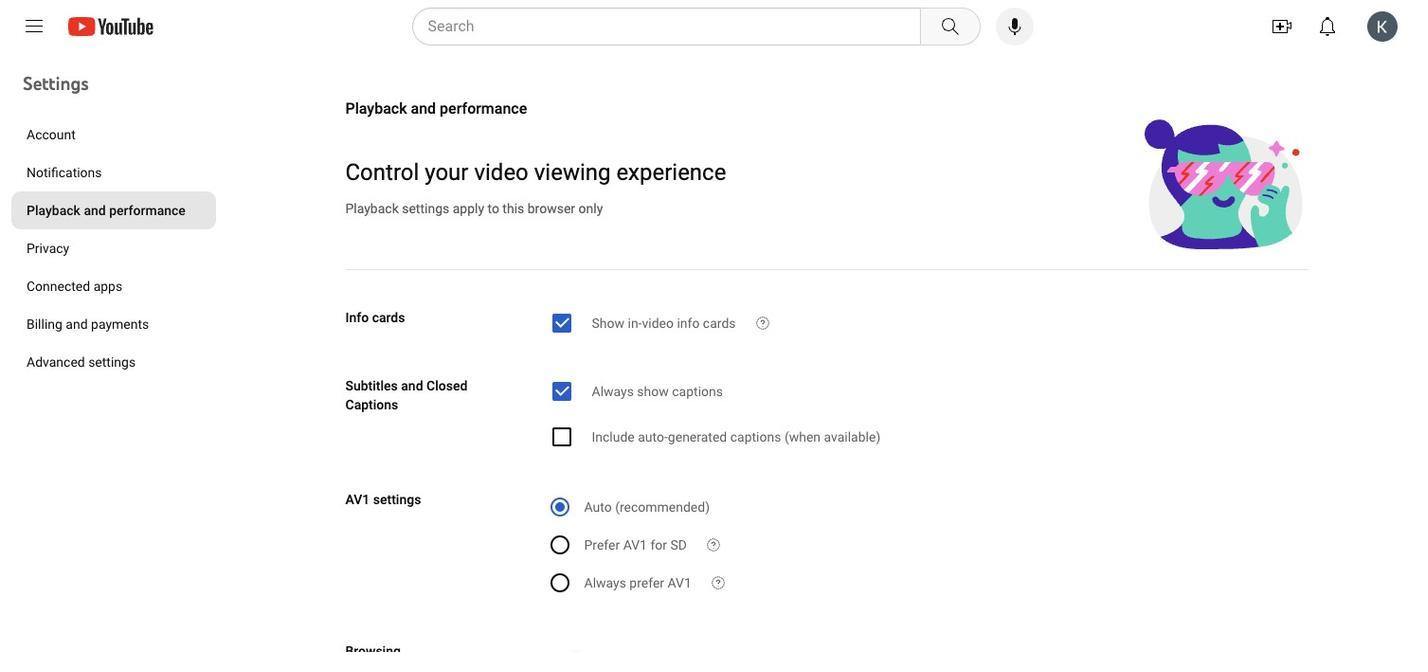 Task type: locate. For each thing, give the bounding box(es) containing it.
0 vertical spatial playback and performance
[[346, 100, 527, 118]]

info cards
[[346, 310, 405, 325]]

cards right the info
[[703, 316, 736, 331]]

connected apps
[[27, 279, 122, 294]]

available)
[[824, 430, 881, 445]]

payments
[[91, 317, 149, 332]]

performance
[[440, 100, 527, 118], [109, 203, 186, 218]]

None search field
[[378, 8, 985, 46]]

auto (recommended)
[[585, 500, 710, 515]]

0 vertical spatial video
[[474, 159, 529, 186]]

playback
[[346, 100, 407, 118], [346, 201, 399, 216], [27, 203, 81, 218]]

connected
[[27, 279, 90, 294]]

notifications link
[[11, 154, 216, 192], [11, 154, 216, 192]]

Always show captions checkbox
[[550, 380, 723, 403]]

account
[[27, 127, 76, 142]]

0 horizontal spatial performance
[[109, 203, 186, 218]]

control your video viewing experience
[[346, 159, 727, 186]]

and
[[411, 100, 436, 118], [84, 203, 106, 218], [66, 317, 88, 332], [401, 378, 423, 393]]

viewing
[[534, 159, 611, 186]]

1 vertical spatial always
[[585, 576, 627, 591]]

playback and performance up the your
[[346, 100, 527, 118]]

1 horizontal spatial performance
[[440, 100, 527, 118]]

video left the info
[[642, 316, 674, 331]]

1 vertical spatial settings
[[88, 355, 136, 370]]

always down prefer
[[585, 576, 627, 591]]

always show captions
[[592, 384, 723, 399]]

1 vertical spatial video
[[642, 316, 674, 331]]

Auto (recommended) radio
[[550, 498, 710, 517]]

your
[[425, 159, 469, 186]]

prefer
[[585, 538, 620, 553]]

for
[[651, 538, 668, 553]]

performance up the your
[[440, 100, 527, 118]]

settings for advanced
[[88, 355, 136, 370]]

video for your
[[474, 159, 529, 186]]

1 horizontal spatial av1
[[624, 538, 648, 553]]

1 horizontal spatial cards
[[703, 316, 736, 331]]

advanced
[[27, 355, 85, 370]]

cards right info
[[372, 310, 405, 325]]

1 vertical spatial av1
[[624, 538, 648, 553]]

control
[[346, 159, 419, 186]]

2 horizontal spatial av1
[[668, 576, 692, 591]]

0 horizontal spatial video
[[474, 159, 529, 186]]

2 vertical spatial settings
[[373, 492, 421, 507]]

0 vertical spatial captions
[[672, 384, 723, 399]]

connected apps link
[[11, 267, 216, 305], [11, 267, 216, 305]]

video inside checkbox
[[642, 316, 674, 331]]

always for always show captions
[[592, 384, 634, 399]]

and left closed
[[401, 378, 423, 393]]

performance up 'apps'
[[109, 203, 186, 218]]

always
[[592, 384, 634, 399], [585, 576, 627, 591]]

0 horizontal spatial playback and performance
[[27, 203, 186, 218]]

captions right show
[[672, 384, 723, 399]]

and down notifications on the left of page
[[84, 203, 106, 218]]

cards inside checkbox
[[703, 316, 736, 331]]

and inside the subtitles and closed captions
[[401, 378, 423, 393]]

sd
[[671, 538, 687, 553]]

captions left '(when'
[[731, 430, 782, 445]]

captions
[[346, 397, 399, 412]]

always left show
[[592, 384, 634, 399]]

apply
[[453, 201, 485, 216]]

av1
[[346, 492, 370, 507], [624, 538, 648, 553], [668, 576, 692, 591]]

advanced settings link
[[11, 343, 216, 381], [11, 343, 216, 381]]

Prefer AV1 for SD radio
[[550, 536, 687, 555]]

playback and performance
[[346, 100, 527, 118], [27, 203, 186, 218]]

(recommended)
[[615, 500, 710, 515]]

1 horizontal spatial captions
[[731, 430, 782, 445]]

cards
[[372, 310, 405, 325], [703, 316, 736, 331]]

playback and performance down notifications on the left of page
[[27, 203, 186, 218]]

settings
[[402, 201, 450, 216], [88, 355, 136, 370], [373, 492, 421, 507]]

include
[[592, 430, 635, 445]]

playback and performance link
[[11, 192, 216, 229], [11, 192, 216, 229]]

2 vertical spatial av1
[[668, 576, 692, 591]]

info
[[677, 316, 700, 331]]

video up to
[[474, 159, 529, 186]]

video
[[474, 159, 529, 186], [642, 316, 674, 331]]

0 vertical spatial always
[[592, 384, 634, 399]]

billing and payments link
[[11, 305, 216, 343], [11, 305, 216, 343]]

0 vertical spatial settings
[[402, 201, 450, 216]]

1 horizontal spatial video
[[642, 316, 674, 331]]

av1 inside option
[[668, 576, 692, 591]]

playback down control
[[346, 201, 399, 216]]

account link
[[11, 116, 216, 154], [11, 116, 216, 154]]

Include auto-generated captions (when available) checkbox
[[550, 426, 881, 448]]

and right billing at left
[[66, 317, 88, 332]]

(when
[[785, 430, 821, 445]]

av1 settings
[[346, 492, 421, 507]]

privacy link
[[11, 229, 216, 267], [11, 229, 216, 267]]

and up the your
[[411, 100, 436, 118]]

Show in-video info cards checkbox
[[550, 312, 736, 335]]

captions
[[672, 384, 723, 399], [731, 430, 782, 445]]

0 vertical spatial av1
[[346, 492, 370, 507]]

1 vertical spatial performance
[[109, 203, 186, 218]]

experience
[[617, 159, 727, 186]]



Task type: describe. For each thing, give the bounding box(es) containing it.
info
[[346, 310, 369, 325]]

show
[[592, 316, 625, 331]]

0 horizontal spatial cards
[[372, 310, 405, 325]]

settings for av1
[[373, 492, 421, 507]]

include auto-generated captions (when available)
[[592, 430, 881, 445]]

auto
[[585, 500, 612, 515]]

always for always prefer av1
[[585, 576, 627, 591]]

billing and payments
[[27, 317, 149, 332]]

Search text field
[[428, 14, 916, 39]]

avatar image image
[[1368, 11, 1399, 42]]

prefer av1 for sd
[[585, 538, 687, 553]]

subtitles and closed captions
[[346, 378, 468, 412]]

Always prefer AV1 radio
[[550, 574, 692, 593]]

billing
[[27, 317, 62, 332]]

apps
[[94, 279, 122, 294]]

0 horizontal spatial av1
[[346, 492, 370, 507]]

browser
[[528, 201, 576, 216]]

0 horizontal spatial captions
[[672, 384, 723, 399]]

settings
[[23, 72, 89, 95]]

playback settings apply to this browser only
[[346, 201, 603, 216]]

to
[[488, 201, 500, 216]]

advanced settings
[[27, 355, 136, 370]]

show in-video info cards
[[592, 316, 736, 331]]

privacy
[[27, 241, 69, 256]]

1 horizontal spatial playback and performance
[[346, 100, 527, 118]]

playback up 'privacy'
[[27, 203, 81, 218]]

control your video viewing experience main content
[[0, 53, 1427, 652]]

subtitles
[[346, 378, 398, 393]]

playback up control
[[346, 100, 407, 118]]

video for in-
[[642, 316, 674, 331]]

only
[[579, 201, 603, 216]]

auto-
[[638, 430, 668, 445]]

1 vertical spatial captions
[[731, 430, 782, 445]]

show
[[637, 384, 669, 399]]

always prefer av1
[[585, 576, 692, 591]]

this
[[503, 201, 525, 216]]

prefer
[[630, 576, 665, 591]]

1 vertical spatial playback and performance
[[27, 203, 186, 218]]

generated
[[668, 430, 727, 445]]

in-
[[628, 316, 642, 331]]

closed
[[427, 378, 468, 393]]

av1 inside radio
[[624, 538, 648, 553]]

0 vertical spatial performance
[[440, 100, 527, 118]]

notifications
[[27, 165, 102, 180]]

settings for playback
[[402, 201, 450, 216]]



Task type: vqa. For each thing, say whether or not it's contained in the screenshot.
"Account" link
yes



